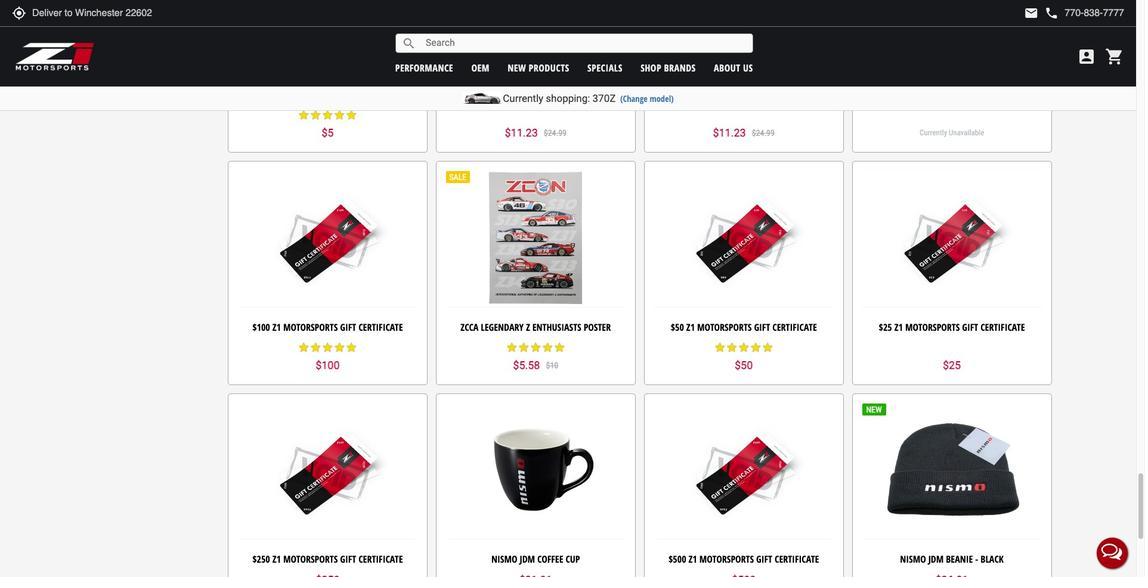 Task type: vqa. For each thing, say whether or not it's contained in the screenshot.
the 'For media inquiries on the Z1 600R, please submit your questions and requests to: marketing@z1motorsports.com'
no



Task type: describe. For each thing, give the bounding box(es) containing it.
phone
[[1045, 6, 1059, 20]]

z for zcca legendary z enthusiasts poster
[[526, 321, 530, 334]]

jdm for coffee
[[520, 553, 535, 566]]

zcca
[[461, 321, 479, 334]]

- right "sale"
[[485, 88, 489, 101]]

$5
[[322, 126, 334, 139]]

- left blue
[[780, 88, 783, 101]]

z1 posters (15) to choose from
[[264, 88, 391, 101]]

shopping_cart
[[1105, 47, 1124, 66]]

performance
[[395, 61, 453, 74]]

currently shopping: 370z (change model)
[[503, 92, 674, 104]]

z1 motorsports logo image
[[15, 42, 95, 72]]

nismo for nismo jdm beanie - black
[[900, 553, 926, 566]]

large zino decal
[[917, 88, 986, 101]]

decal
[[964, 88, 986, 101]]

motorsports for $100
[[283, 321, 338, 334]]

$100 z1 motorsports gift certificate
[[252, 321, 403, 334]]

phone link
[[1045, 6, 1124, 20]]

mail link
[[1024, 6, 1039, 20]]

shopping:
[[546, 92, 590, 104]]

specials link
[[587, 61, 623, 74]]

new products
[[508, 61, 569, 74]]

0 vertical spatial $50
[[671, 321, 684, 334]]

currently unavailable
[[920, 128, 984, 137]]

beanie
[[946, 553, 973, 566]]

new products link
[[508, 61, 569, 74]]

$500
[[669, 553, 686, 566]]

poster
[[584, 321, 611, 334]]

$25 z1 motorsports gift certificate
[[879, 321, 1025, 334]]

currently for unavailable
[[920, 128, 947, 137]]

$50 z1 motorsports gift certificate
[[671, 321, 817, 334]]

zino
[[943, 88, 961, 101]]

new
[[508, 61, 526, 74]]

mail phone
[[1024, 6, 1059, 20]]

certificate for $100 z1 motorsports gift certificate
[[359, 321, 403, 334]]

posters
[[275, 88, 306, 101]]

2 t- from the left
[[749, 88, 756, 101]]

brands
[[664, 61, 696, 74]]

- left 'black'
[[975, 553, 978, 566]]

$250 z1 motorsports gift certificate
[[252, 553, 403, 566]]

motorsports for $500
[[699, 553, 754, 566]]

star star star star star $100
[[298, 342, 357, 371]]

oem link
[[471, 61, 490, 74]]

$50 inside the 'star star star star star $50'
[[735, 359, 753, 371]]

2 $24.99 from the left
[[752, 128, 775, 138]]

star star star star star $5
[[298, 109, 357, 139]]

large
[[917, 88, 940, 101]]

- left red
[[586, 88, 589, 101]]

enthusiasts
[[532, 321, 581, 334]]

certificate for $500 z1 motorsports gift certificate
[[775, 553, 819, 566]]

certificate for $250 z1 motorsports gift certificate
[[359, 553, 403, 566]]

1 youth from the left
[[528, 88, 553, 101]]

my_location
[[12, 6, 26, 20]]

1 $11.23 from the left
[[505, 126, 538, 139]]

cup
[[566, 553, 580, 566]]

specials
[[587, 61, 623, 74]]

certificate for $25 z1 motorsports gift certificate
[[981, 321, 1025, 334]]

z down new
[[522, 88, 526, 101]]

search
[[402, 36, 416, 50]]

2 $11.23 from the left
[[713, 126, 746, 139]]

about us link
[[714, 61, 753, 74]]

1 new from the left
[[502, 88, 519, 101]]

2 new from the left
[[696, 88, 713, 101]]

nismo for nismo jdm coffee cup
[[491, 553, 517, 566]]

1 $11.23 $24.99 from the left
[[505, 126, 567, 139]]

sale - z1 new z youth t-shirt - red
[[466, 88, 605, 101]]



Task type: locate. For each thing, give the bounding box(es) containing it.
jdm
[[520, 553, 535, 566], [928, 553, 944, 566]]

z down about
[[715, 88, 720, 101]]

shop brands
[[641, 61, 696, 74]]

$11.23 $24.99 down sale - z1 new z youth t-shirt - red
[[505, 126, 567, 139]]

star
[[298, 109, 310, 121], [310, 109, 322, 121], [322, 109, 334, 121], [334, 109, 346, 121], [346, 109, 357, 121], [506, 342, 518, 354], [518, 342, 530, 354], [530, 342, 542, 354], [542, 342, 554, 354], [554, 342, 566, 354], [298, 342, 310, 354], [310, 342, 322, 354], [322, 342, 334, 354], [334, 342, 346, 354], [346, 342, 357, 354], [714, 342, 726, 354], [726, 342, 738, 354], [738, 342, 750, 354], [750, 342, 762, 354], [762, 342, 774, 354]]

star star star star star $50
[[714, 342, 774, 371]]

red
[[591, 88, 605, 101]]

nismo jdm beanie - black
[[900, 553, 1004, 566]]

1 horizontal spatial $11.23 $24.99
[[713, 126, 775, 139]]

1 nismo from the left
[[491, 553, 517, 566]]

motorsports for $50
[[697, 321, 752, 334]]

nismo jdm coffee cup
[[491, 553, 580, 566]]

(15)
[[308, 88, 323, 101]]

Search search field
[[416, 34, 753, 52]]

new
[[502, 88, 519, 101], [696, 88, 713, 101]]

nismo left coffee
[[491, 553, 517, 566]]

z1
[[264, 88, 273, 101], [491, 88, 499, 101], [685, 88, 693, 101], [272, 321, 281, 334], [686, 321, 695, 334], [894, 321, 903, 334], [272, 553, 281, 566], [689, 553, 697, 566]]

motorsports for $250
[[283, 553, 338, 566]]

currently down new
[[503, 92, 543, 104]]

z right legendary
[[526, 321, 530, 334]]

1 vertical spatial currently
[[920, 128, 947, 137]]

1 t- from the left
[[555, 88, 562, 101]]

account_box link
[[1074, 47, 1099, 66]]

2 nismo from the left
[[900, 553, 926, 566]]

0 horizontal spatial new
[[502, 88, 519, 101]]

1 $24.99 from the left
[[544, 128, 567, 138]]

$100 inside star star star star star $100
[[316, 359, 340, 371]]

gift for $500 z1 motorsports gift certificate
[[756, 553, 772, 566]]

shopping_cart link
[[1102, 47, 1124, 66]]

gift
[[340, 321, 356, 334], [754, 321, 770, 334], [962, 321, 978, 334], [340, 553, 356, 566], [756, 553, 772, 566]]

1 shirt from the left
[[562, 88, 583, 101]]

$11.23
[[505, 126, 538, 139], [713, 126, 746, 139]]

2 youth from the left
[[722, 88, 747, 101]]

motorsports for $25
[[905, 321, 960, 334]]

youth down about us "link" at the top right of the page
[[722, 88, 747, 101]]

1 horizontal spatial youth
[[722, 88, 747, 101]]

1 horizontal spatial new
[[696, 88, 713, 101]]

370z
[[593, 92, 616, 104]]

mail
[[1024, 6, 1039, 20]]

nismo left the beanie
[[900, 553, 926, 566]]

1 horizontal spatial nismo
[[900, 553, 926, 566]]

0 horizontal spatial $100
[[252, 321, 270, 334]]

0 horizontal spatial currently
[[503, 92, 543, 104]]

certificate for $50 z1 motorsports gift certificate
[[773, 321, 817, 334]]

0 horizontal spatial $50
[[671, 321, 684, 334]]

1 horizontal spatial jdm
[[928, 553, 944, 566]]

youth down "new products"
[[528, 88, 553, 101]]

0 vertical spatial $25
[[879, 321, 892, 334]]

1 vertical spatial $25
[[943, 359, 961, 371]]

nismo
[[491, 553, 517, 566], [900, 553, 926, 566]]

1 horizontal spatial $100
[[316, 359, 340, 371]]

$25 for $25 z1 motorsports gift certificate
[[879, 321, 892, 334]]

$11.23 down sale - z1 new z youth t-shirt - red
[[505, 126, 538, 139]]

about
[[714, 61, 741, 74]]

youth
[[528, 88, 553, 101], [722, 88, 747, 101]]

us
[[743, 61, 753, 74]]

0 horizontal spatial t-
[[555, 88, 562, 101]]

0 horizontal spatial $11.23
[[505, 126, 538, 139]]

1 vertical spatial $50
[[735, 359, 753, 371]]

unavailable
[[949, 128, 984, 137]]

gift for $100 z1 motorsports gift certificate
[[340, 321, 356, 334]]

new down brands
[[696, 88, 713, 101]]

$24.99 down shopping:
[[544, 128, 567, 138]]

shirt
[[562, 88, 583, 101], [756, 88, 777, 101]]

0 horizontal spatial $24.99
[[544, 128, 567, 138]]

certificate
[[359, 321, 403, 334], [773, 321, 817, 334], [981, 321, 1025, 334], [359, 553, 403, 566], [775, 553, 819, 566]]

star star star star star $5.58 $10
[[506, 342, 566, 371]]

$11.23 down z1 new z youth t-shirt - blue
[[713, 126, 746, 139]]

0 vertical spatial currently
[[503, 92, 543, 104]]

new down new
[[502, 88, 519, 101]]

$250
[[252, 553, 270, 566]]

z for z1 new z youth t-shirt - blue
[[715, 88, 720, 101]]

shirt left blue
[[756, 88, 777, 101]]

shop brands link
[[641, 61, 696, 74]]

shop
[[641, 61, 661, 74]]

$24.99
[[544, 128, 567, 138], [752, 128, 775, 138]]

products
[[529, 61, 569, 74]]

t- down us
[[749, 88, 756, 101]]

t- down products
[[555, 88, 562, 101]]

sale
[[466, 88, 483, 101]]

gift for $25 z1 motorsports gift certificate
[[962, 321, 978, 334]]

about us
[[714, 61, 753, 74]]

currently
[[503, 92, 543, 104], [920, 128, 947, 137]]

account_box
[[1077, 47, 1096, 66]]

shirt left red
[[562, 88, 583, 101]]

oem
[[471, 61, 490, 74]]

(change
[[620, 93, 648, 104]]

z1 new z youth t-shirt - blue
[[685, 88, 803, 101]]

z
[[522, 88, 526, 101], [715, 88, 720, 101], [526, 321, 530, 334]]

zcca legendary z enthusiasts poster
[[461, 321, 611, 334]]

currently for shopping:
[[503, 92, 543, 104]]

legendary
[[481, 321, 524, 334]]

coffee
[[537, 553, 563, 566]]

jdm left the beanie
[[928, 553, 944, 566]]

motorsports
[[283, 321, 338, 334], [697, 321, 752, 334], [905, 321, 960, 334], [283, 553, 338, 566], [699, 553, 754, 566]]

1 horizontal spatial $24.99
[[752, 128, 775, 138]]

t-
[[555, 88, 562, 101], [749, 88, 756, 101]]

currently left unavailable
[[920, 128, 947, 137]]

$11.23 $24.99 down z1 new z youth t-shirt - blue
[[713, 126, 775, 139]]

1 horizontal spatial $11.23
[[713, 126, 746, 139]]

1 horizontal spatial $50
[[735, 359, 753, 371]]

1 vertical spatial $100
[[316, 359, 340, 371]]

$50
[[671, 321, 684, 334], [735, 359, 753, 371]]

choose
[[338, 88, 367, 101]]

$25 for $25
[[943, 359, 961, 371]]

$500 z1 motorsports gift certificate
[[669, 553, 819, 566]]

$24.99 down z1 new z youth t-shirt - blue
[[752, 128, 775, 138]]

(change model) link
[[620, 93, 674, 104]]

performance link
[[395, 61, 453, 74]]

1 horizontal spatial $25
[[943, 359, 961, 371]]

1 horizontal spatial t-
[[749, 88, 756, 101]]

from
[[369, 88, 391, 101]]

-
[[485, 88, 489, 101], [586, 88, 589, 101], [780, 88, 783, 101], [975, 553, 978, 566]]

jdm for beanie
[[928, 553, 944, 566]]

gift for $50 z1 motorsports gift certificate
[[754, 321, 770, 334]]

$100
[[252, 321, 270, 334], [316, 359, 340, 371]]

$25
[[879, 321, 892, 334], [943, 359, 961, 371]]

0 horizontal spatial shirt
[[562, 88, 583, 101]]

$5.58
[[513, 359, 540, 371]]

1 jdm from the left
[[520, 553, 535, 566]]

2 $11.23 $24.99 from the left
[[713, 126, 775, 139]]

$10
[[546, 361, 558, 370]]

0 horizontal spatial youth
[[528, 88, 553, 101]]

1 horizontal spatial currently
[[920, 128, 947, 137]]

0 horizontal spatial $25
[[879, 321, 892, 334]]

black
[[981, 553, 1004, 566]]

0 horizontal spatial jdm
[[520, 553, 535, 566]]

blue
[[785, 88, 803, 101]]

2 jdm from the left
[[928, 553, 944, 566]]

gift for $250 z1 motorsports gift certificate
[[340, 553, 356, 566]]

0 vertical spatial $100
[[252, 321, 270, 334]]

to
[[326, 88, 335, 101]]

$11.23 $24.99
[[505, 126, 567, 139], [713, 126, 775, 139]]

1 horizontal spatial shirt
[[756, 88, 777, 101]]

0 horizontal spatial nismo
[[491, 553, 517, 566]]

jdm left coffee
[[520, 553, 535, 566]]

0 horizontal spatial $11.23 $24.99
[[505, 126, 567, 139]]

model)
[[650, 93, 674, 104]]

2 shirt from the left
[[756, 88, 777, 101]]



